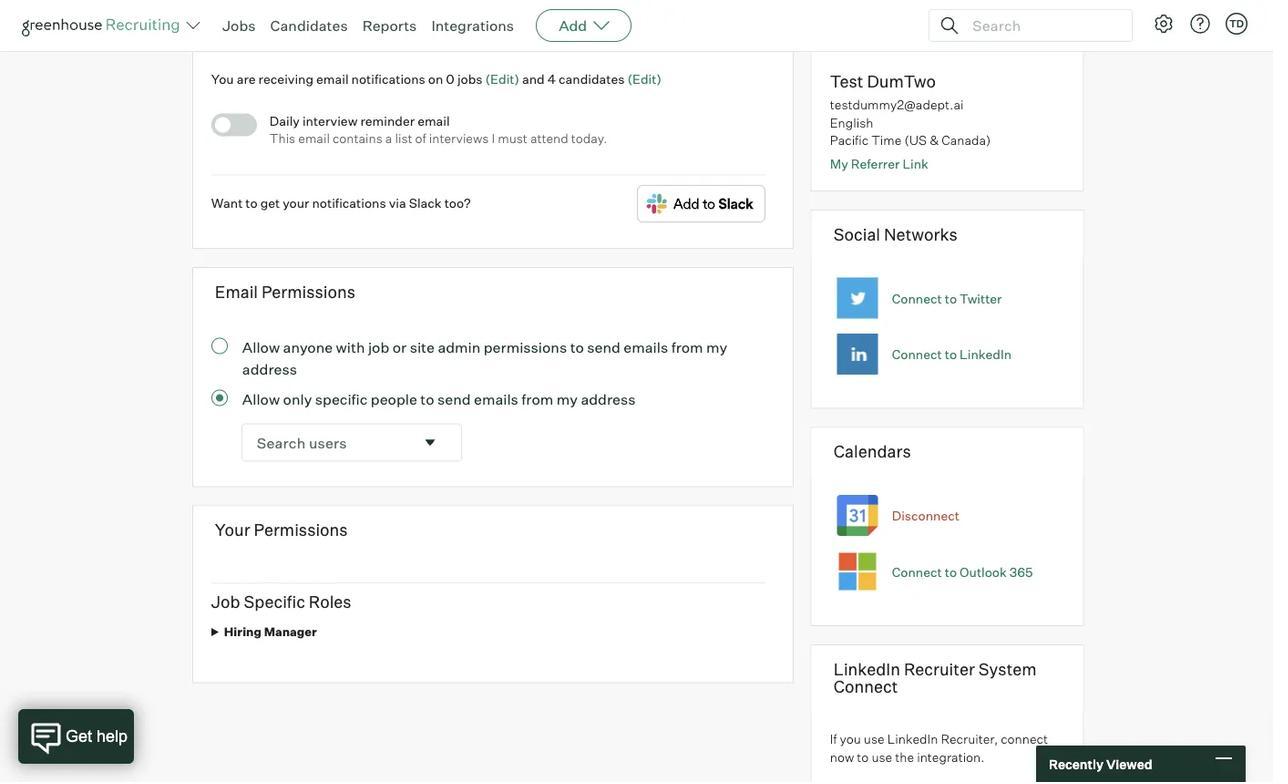 Task type: locate. For each thing, give the bounding box(es) containing it.
notifications left 'via'
[[312, 195, 386, 211]]

my
[[707, 338, 728, 356], [557, 390, 578, 408]]

address
[[242, 360, 297, 378], [581, 390, 636, 408]]

receiving
[[259, 71, 314, 87]]

a
[[385, 130, 392, 146]]

personal settings link
[[22, 9, 160, 31]]

test
[[830, 71, 864, 92]]

only
[[283, 390, 312, 408]]

checkmark image
[[220, 118, 233, 131]]

to down 'connect to twitter'
[[945, 346, 957, 362]]

social networks
[[834, 224, 958, 244]]

0 horizontal spatial (edit)
[[485, 71, 520, 87]]

permissions for email permissions
[[262, 281, 356, 302]]

email
[[316, 71, 349, 87], [418, 112, 450, 128], [298, 130, 330, 146]]

connect for connect to linkedin
[[892, 346, 942, 362]]

my referrer link link
[[830, 155, 929, 171]]

connect left the twitter
[[892, 290, 942, 306]]

your permissions
[[215, 520, 348, 540]]

permissions
[[262, 281, 356, 302], [254, 520, 348, 540]]

0 vertical spatial email
[[316, 71, 349, 87]]

0 horizontal spatial from
[[522, 390, 554, 408]]

(edit) link left and
[[485, 71, 520, 87]]

connect
[[892, 290, 942, 306], [892, 346, 942, 362], [892, 564, 942, 580], [834, 676, 898, 697]]

send
[[587, 338, 621, 356], [438, 390, 471, 408]]

settings
[[87, 11, 147, 29]]

if you use linkedin recruiter, connect now to use the integration.
[[830, 731, 1048, 765]]

0 vertical spatial from
[[672, 338, 703, 356]]

connect up "you"
[[834, 676, 898, 697]]

2 allow from the top
[[242, 390, 280, 408]]

linkedin up the
[[888, 731, 938, 747]]

1 horizontal spatial (edit) link
[[628, 71, 662, 87]]

configure image
[[1153, 13, 1175, 35]]

btn add to slack image
[[637, 185, 766, 223]]

(edit) link right candidates
[[628, 71, 662, 87]]

(edit) link
[[485, 71, 520, 87], [628, 71, 662, 87]]

daily interview reminder email this email contains a list of interviews i must attend today.
[[270, 112, 608, 146]]

0 vertical spatial linkedin
[[960, 346, 1012, 362]]

toggle flyout image
[[421, 434, 439, 452]]

connect down disconnect
[[892, 564, 942, 580]]

0 vertical spatial notifications
[[352, 71, 425, 87]]

get
[[260, 195, 280, 211]]

personal
[[22, 11, 84, 29], [834, 16, 901, 37]]

email up the of
[[418, 112, 450, 128]]

notifications
[[352, 71, 425, 87], [312, 195, 386, 211]]

email down interview
[[298, 130, 330, 146]]

1 vertical spatial allow
[[242, 390, 280, 408]]

integrations link
[[432, 16, 514, 35]]

site
[[410, 338, 435, 356]]

preferences
[[308, 16, 400, 37]]

connect to twitter link
[[892, 290, 1002, 306]]

to right permissions
[[570, 338, 584, 356]]

personal up test
[[834, 16, 901, 37]]

notifications up reminder
[[352, 71, 425, 87]]

send up toggle flyout image
[[438, 390, 471, 408]]

disconnect
[[892, 508, 960, 524]]

from
[[672, 338, 703, 356], [522, 390, 554, 408]]

greenhouse recruiting image
[[22, 15, 186, 36]]

to left outlook
[[945, 564, 957, 580]]

None field
[[242, 424, 461, 461]]

recently
[[1049, 756, 1104, 772]]

1 vertical spatial address
[[581, 390, 636, 408]]

to left the twitter
[[945, 290, 957, 306]]

jobs
[[222, 16, 256, 35]]

Search text field
[[968, 12, 1116, 39]]

notifications for on
[[352, 71, 425, 87]]

1 vertical spatial send
[[438, 390, 471, 408]]

0 horizontal spatial my
[[557, 390, 578, 408]]

1 horizontal spatial (edit)
[[628, 71, 662, 87]]

now
[[830, 749, 854, 765]]

allow for allow anyone with job or site admin permissions to send emails from my address
[[242, 338, 280, 356]]

personal settings
[[22, 11, 147, 29]]

link
[[903, 155, 929, 171]]

to right the now
[[857, 749, 869, 765]]

allow left anyone
[[242, 338, 280, 356]]

0 horizontal spatial emails
[[474, 390, 519, 408]]

btn-add-to-slack link
[[637, 185, 766, 226]]

use left the
[[872, 749, 893, 765]]

1 horizontal spatial from
[[672, 338, 703, 356]]

1 vertical spatial permissions
[[254, 520, 348, 540]]

permissions up anyone
[[262, 281, 356, 302]]

1 horizontal spatial emails
[[624, 338, 668, 356]]

to right people
[[421, 390, 434, 408]]

connect to linkedin
[[892, 346, 1012, 362]]

(edit) left and
[[485, 71, 520, 87]]

slack
[[409, 195, 442, 211]]

send right permissions
[[587, 338, 621, 356]]

1 vertical spatial use
[[872, 749, 893, 765]]

0 horizontal spatial personal
[[22, 11, 84, 29]]

1 (edit) from the left
[[485, 71, 520, 87]]

permissions right your
[[254, 520, 348, 540]]

1 vertical spatial my
[[557, 390, 578, 408]]

use
[[864, 731, 885, 747], [872, 749, 893, 765]]

to inside the allow anyone with job or site admin permissions to send emails from my address
[[570, 338, 584, 356]]

1 horizontal spatial personal
[[834, 16, 901, 37]]

must
[[498, 130, 528, 146]]

0 horizontal spatial address
[[242, 360, 297, 378]]

allow only specific people to send emails from my address
[[242, 390, 636, 408]]

send inside the allow anyone with job or site admin permissions to send emails from my address
[[587, 338, 621, 356]]

twitter
[[960, 290, 1002, 306]]

1 allow from the top
[[242, 338, 280, 356]]

1 (edit) link from the left
[[485, 71, 520, 87]]

from inside the allow anyone with job or site admin permissions to send emails from my address
[[672, 338, 703, 356]]

reports
[[362, 16, 417, 35]]

linkedin down the twitter
[[960, 346, 1012, 362]]

0 vertical spatial emails
[[624, 338, 668, 356]]

personal left settings
[[22, 11, 84, 29]]

2 vertical spatial linkedin
[[888, 731, 938, 747]]

candidates link
[[270, 16, 348, 35]]

allow inside the allow anyone with job or site admin permissions to send emails from my address
[[242, 338, 280, 356]]

0 vertical spatial my
[[707, 338, 728, 356]]

1 vertical spatial notifications
[[312, 195, 386, 211]]

personal information
[[834, 16, 993, 37]]

attend
[[530, 130, 569, 146]]

email
[[215, 281, 258, 302]]

linkedin inside linkedin recruiter system connect
[[834, 658, 901, 679]]

0 vertical spatial send
[[587, 338, 621, 356]]

with
[[336, 338, 365, 356]]

use right "you"
[[864, 731, 885, 747]]

want
[[211, 195, 243, 211]]

reports link
[[362, 16, 417, 35]]

0 vertical spatial permissions
[[262, 281, 356, 302]]

information
[[904, 16, 993, 37]]

0 vertical spatial address
[[242, 360, 297, 378]]

allow for allow only specific people to send emails from my address
[[242, 390, 280, 408]]

emails
[[624, 338, 668, 356], [474, 390, 519, 408]]

to
[[246, 195, 258, 211], [945, 290, 957, 306], [570, 338, 584, 356], [945, 346, 957, 362], [421, 390, 434, 408], [945, 564, 957, 580], [857, 749, 869, 765]]

1 horizontal spatial my
[[707, 338, 728, 356]]

emails inside the allow anyone with job or site admin permissions to send emails from my address
[[624, 338, 668, 356]]

your
[[215, 520, 250, 540]]

allow
[[242, 338, 280, 356], [242, 390, 280, 408]]

(edit) right candidates
[[628, 71, 662, 87]]

2 (edit) link from the left
[[628, 71, 662, 87]]

allow anyone with job or site admin permissions to send emails from my address
[[242, 338, 728, 378]]

0 horizontal spatial (edit) link
[[485, 71, 520, 87]]

email for reminder
[[418, 112, 450, 128]]

1 vertical spatial emails
[[474, 390, 519, 408]]

referrer
[[851, 155, 900, 171]]

specific
[[315, 390, 368, 408]]

linkedin up "you"
[[834, 658, 901, 679]]

connect down 'connect to twitter'
[[892, 346, 942, 362]]

allow left only
[[242, 390, 280, 408]]

connect for connect to outlook 365
[[892, 564, 942, 580]]

1 vertical spatial email
[[418, 112, 450, 128]]

you
[[211, 71, 234, 87]]

email up interview
[[316, 71, 349, 87]]

1 horizontal spatial send
[[587, 338, 621, 356]]

interviews
[[429, 130, 489, 146]]

canada)
[[942, 132, 991, 148]]

2 (edit) from the left
[[628, 71, 662, 87]]

1 vertical spatial linkedin
[[834, 658, 901, 679]]

anyone
[[283, 338, 333, 356]]

email permissions
[[215, 281, 356, 302]]

networks
[[884, 224, 958, 244]]

0 vertical spatial allow
[[242, 338, 280, 356]]

connect inside linkedin recruiter system connect
[[834, 676, 898, 697]]



Task type: describe. For each thing, give the bounding box(es) containing it.
notification preferences
[[215, 16, 400, 37]]

td
[[1230, 17, 1244, 30]]

2 vertical spatial email
[[298, 130, 330, 146]]

roles
[[309, 591, 352, 612]]

of
[[415, 130, 426, 146]]

too?
[[445, 195, 471, 211]]

reminder
[[360, 112, 415, 128]]

add
[[559, 16, 587, 35]]

0 vertical spatial use
[[864, 731, 885, 747]]

personal for personal information
[[834, 16, 901, 37]]

add button
[[536, 9, 632, 42]]

linkedin inside if you use linkedin recruiter, connect now to use the integration.
[[888, 731, 938, 747]]

to inside if you use linkedin recruiter, connect now to use the integration.
[[857, 749, 869, 765]]

today.
[[571, 130, 608, 146]]

notifications for via
[[312, 195, 386, 211]]

personal for personal settings
[[22, 11, 84, 29]]

(us
[[905, 132, 927, 148]]

candidates
[[559, 71, 625, 87]]

connect for connect to twitter
[[892, 290, 942, 306]]

jobs
[[457, 71, 483, 87]]

connect to twitter
[[892, 290, 1002, 306]]

on
[[428, 71, 443, 87]]

to left get
[[246, 195, 258, 211]]

outlook
[[960, 564, 1007, 580]]

time
[[872, 132, 902, 148]]

list
[[395, 130, 412, 146]]

social
[[834, 224, 881, 244]]

0
[[446, 71, 455, 87]]

you are receiving email notifications on 0 jobs (edit) and 4 candidates (edit)
[[211, 71, 662, 87]]

1 horizontal spatial address
[[581, 390, 636, 408]]

via
[[389, 195, 406, 211]]

connect to outlook 365 link
[[892, 564, 1033, 580]]

testdummy2@adept.ai
[[830, 97, 964, 112]]

manager
[[264, 625, 317, 639]]

admin
[[438, 338, 481, 356]]

connect
[[1001, 731, 1048, 747]]

pacific
[[830, 132, 869, 148]]

i
[[492, 130, 495, 146]]

dumtwo
[[867, 71, 936, 92]]

are
[[237, 71, 256, 87]]

job
[[211, 591, 240, 612]]

if
[[830, 731, 837, 747]]

interview
[[303, 112, 358, 128]]

4
[[548, 71, 556, 87]]

address inside the allow anyone with job or site admin permissions to send emails from my address
[[242, 360, 297, 378]]

contains
[[333, 130, 383, 146]]

connect to outlook 365
[[892, 564, 1033, 580]]

or
[[393, 338, 407, 356]]

permissions for your permissions
[[254, 520, 348, 540]]

recruiter,
[[941, 731, 998, 747]]

your
[[283, 195, 309, 211]]

disconnect link
[[892, 508, 960, 524]]

td button
[[1226, 13, 1248, 35]]

365
[[1010, 564, 1033, 580]]

specific
[[244, 591, 305, 612]]

my
[[830, 155, 848, 171]]

my inside the allow anyone with job or site admin permissions to send emails from my address
[[707, 338, 728, 356]]

jobs link
[[222, 16, 256, 35]]

people
[[371, 390, 417, 408]]

viewed
[[1107, 756, 1153, 772]]

calendars
[[834, 441, 911, 462]]

want to get your notifications via slack too?
[[211, 195, 471, 211]]

email for receiving
[[316, 71, 349, 87]]

1 vertical spatial from
[[522, 390, 554, 408]]

&
[[930, 132, 939, 148]]

hiring
[[224, 625, 262, 639]]

you
[[840, 731, 861, 747]]

permissions
[[484, 338, 567, 356]]

job specific roles
[[211, 591, 352, 612]]

Search users text field
[[242, 424, 414, 461]]

daily
[[270, 112, 300, 128]]

td button
[[1222, 9, 1252, 38]]

this
[[270, 130, 296, 146]]

hiring manager
[[224, 625, 317, 639]]

0 horizontal spatial send
[[438, 390, 471, 408]]

connect to linkedin link
[[892, 346, 1012, 362]]

job
[[368, 338, 389, 356]]

recruiter
[[904, 658, 975, 679]]

english
[[830, 114, 874, 130]]

test dumtwo testdummy2@adept.ai english pacific time (us & canada) my referrer link
[[830, 71, 991, 171]]

linkedin recruiter system connect
[[834, 658, 1037, 697]]

integration.
[[917, 749, 985, 765]]

the
[[895, 749, 914, 765]]



Task type: vqa. For each thing, say whether or not it's contained in the screenshot.
&
yes



